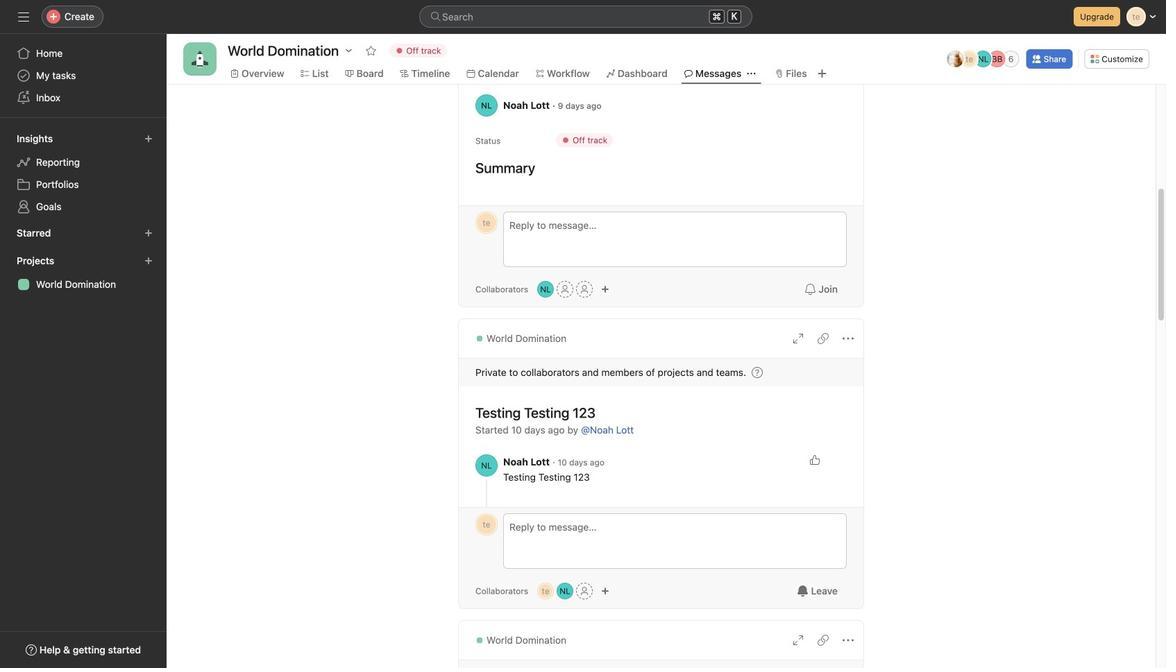 Task type: locate. For each thing, give the bounding box(es) containing it.
2 full screen image from the top
[[793, 635, 804, 646]]

0 vertical spatial full screen image
[[793, 333, 804, 344]]

copy link image
[[818, 333, 829, 344], [818, 635, 829, 646]]

insights element
[[0, 126, 167, 221]]

1 vertical spatial full screen image
[[793, 635, 804, 646]]

more actions image
[[843, 635, 854, 646]]

2 copy link image from the top
[[818, 635, 829, 646]]

global element
[[0, 34, 167, 117]]

full screen image
[[793, 333, 804, 344], [793, 635, 804, 646]]

None field
[[419, 6, 753, 28]]

new insights image
[[144, 135, 153, 143]]

open user profile image
[[476, 455, 498, 477]]

add items to starred image
[[144, 229, 153, 237]]

add tab image
[[817, 68, 828, 79]]

1 full screen image from the top
[[793, 333, 804, 344]]

1 vertical spatial copy link image
[[818, 635, 829, 646]]

add to starred image
[[365, 45, 376, 56]]

1 copy link image from the top
[[818, 333, 829, 344]]

0 vertical spatial copy link image
[[818, 333, 829, 344]]

add or remove collaborators image
[[601, 285, 610, 294], [557, 583, 574, 600], [601, 587, 610, 596]]

0 likes. click to like this message comment image
[[809, 455, 821, 466]]



Task type: vqa. For each thing, say whether or not it's contained in the screenshot.
Full screen image
yes



Task type: describe. For each thing, give the bounding box(es) containing it.
hide sidebar image
[[18, 11, 29, 22]]

copy link image for 2nd the full screen "icon" from the bottom
[[818, 333, 829, 344]]

Search tasks, projects, and more text field
[[419, 6, 753, 28]]

copy link image for 1st the full screen "icon" from the bottom
[[818, 635, 829, 646]]

new project or portfolio image
[[144, 257, 153, 265]]

projects element
[[0, 249, 167, 299]]

rocket image
[[192, 51, 208, 67]]

tab actions image
[[747, 69, 756, 78]]

add or remove collaborators image
[[537, 281, 554, 298]]



